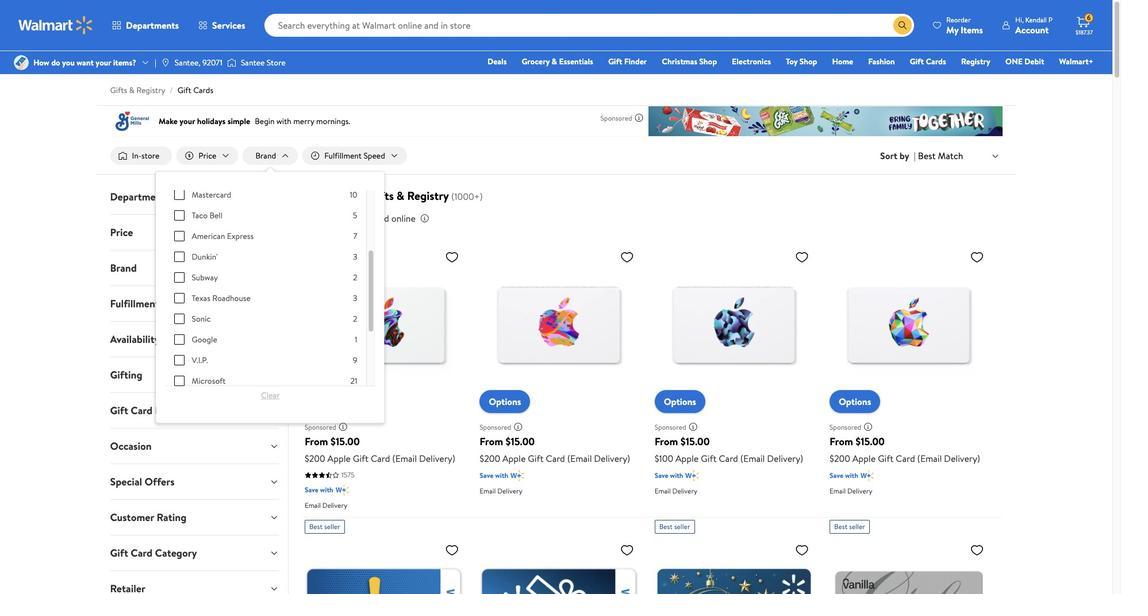 Task type: vqa. For each thing, say whether or not it's contained in the screenshot.
$200 apple gift card (email delivery) Image to the middle
yes



Task type: locate. For each thing, give the bounding box(es) containing it.
$200 for 3rd "$200 apple gift card (email delivery)" image
[[830, 453, 851, 466]]

sort
[[881, 150, 898, 162]]

3 options from the left
[[839, 396, 872, 409]]

fulfillment speed button down subway
[[101, 287, 288, 322]]

1 horizontal spatial |
[[914, 150, 916, 162]]

best seller for $25 vanilla® visa® egift card image
[[835, 523, 866, 532]]

2 horizontal spatial $200
[[830, 453, 851, 466]]

5
[[353, 210, 358, 222]]

walmart image
[[18, 16, 93, 35]]

with for walmart plus image corresponding to 2nd "$200 apple gift card (email delivery)" image from the right
[[495, 471, 509, 481]]

1 horizontal spatial options link
[[655, 391, 706, 414]]

| up gifts & registry / gift cards
[[155, 57, 156, 68]]

seller for $25 vanilla® visa® egift card image
[[850, 523, 866, 532]]

cards down santee, 92071
[[193, 85, 214, 96]]

v.i.p.
[[192, 355, 208, 367]]

 image left the how
[[14, 55, 29, 70]]

0 vertical spatial fulfillment
[[325, 150, 362, 162]]

2 horizontal spatial walmart plus image
[[861, 471, 875, 482]]

0 horizontal spatial  image
[[14, 55, 29, 70]]

add to favorites list, $200 apple gift card (email delivery) image for 1st "$200 apple gift card (email delivery)" image from left
[[445, 250, 459, 265]]

price button
[[177, 147, 238, 165], [101, 215, 288, 250]]

$15.00 for 2nd "$200 apple gift card (email delivery)" image from the right
[[506, 435, 535, 450]]

gift cards link right /
[[178, 85, 214, 96]]

1 horizontal spatial $200
[[480, 453, 501, 466]]

1 options link from the left
[[480, 391, 531, 414]]

1 vertical spatial fulfillment
[[110, 297, 159, 311]]

apple
[[328, 453, 351, 466], [503, 453, 526, 466], [676, 453, 699, 466], [853, 453, 876, 466]]

0 horizontal spatial seller
[[324, 523, 340, 532]]

1 vertical spatial brand button
[[101, 251, 288, 286]]

ad disclaimer and feedback image for 2nd "$200 apple gift card (email delivery)" image from the right
[[514, 423, 523, 432]]

3 for texas roadhouse
[[353, 293, 358, 304]]

3 add to favorites list, $200 apple gift card (email delivery) image from the left
[[971, 250, 985, 265]]

microsoft
[[192, 376, 226, 387]]

3 (email from the left
[[741, 453, 765, 466]]

ad disclaimer and feedback image
[[339, 423, 348, 432], [514, 423, 523, 432], [864, 423, 873, 432]]

from $15.00 $200 apple gift card (email delivery) for the options 'link' related to ad disclaimer and feedback image related to 2nd "$200 apple gift card (email delivery)" image from the right
[[480, 435, 631, 466]]

best inside dropdown button
[[919, 149, 936, 162]]

debit
[[1025, 56, 1045, 67]]

save with
[[480, 471, 509, 481], [655, 471, 684, 481], [830, 471, 859, 481], [305, 486, 333, 496]]

finder
[[625, 56, 647, 67]]

4 delivery) from the left
[[945, 453, 981, 466]]

home link
[[828, 55, 859, 68]]

3 apple from the left
[[676, 453, 699, 466]]

gifts
[[110, 85, 127, 96], [369, 188, 394, 204]]

delivery)
[[419, 453, 456, 466], [594, 453, 631, 466], [768, 453, 804, 466], [945, 453, 981, 466]]

3 delivery) from the left
[[768, 453, 804, 466]]

& up online
[[397, 188, 405, 204]]

departments tab
[[101, 180, 288, 215]]

2 horizontal spatial add to favorites list, $200 apple gift card (email delivery) image
[[971, 250, 985, 265]]

| right by
[[914, 150, 916, 162]]

21
[[351, 376, 358, 387]]

with for walmart plus image to the left
[[320, 486, 333, 496]]

speed inside sort and filter section element
[[364, 150, 385, 162]]

0 horizontal spatial fulfillment speed
[[110, 297, 190, 311]]

2 add to favorites list, $200 apple gift card (email delivery) image from the left
[[621, 250, 634, 265]]

0 horizontal spatial $200
[[305, 453, 325, 466]]

7
[[354, 231, 358, 242]]

christmas shop link
[[657, 55, 723, 68]]

fulfillment up 'availability'
[[110, 297, 159, 311]]

you
[[62, 57, 75, 68]]

$15.00 inside "from $15.00 $100 apple gift card (email delivery)"
[[681, 435, 710, 450]]

92071
[[203, 57, 223, 68]]

1 vertical spatial 2
[[353, 314, 358, 325]]

walmart+ link
[[1055, 55, 1099, 68]]

2 horizontal spatial from $15.00 $200 apple gift card (email delivery)
[[830, 435, 981, 466]]

1 2 from the top
[[353, 272, 358, 284]]

(email for the options 'link' corresponding to 3rd "$200 apple gift card (email delivery)" image ad disclaimer and feedback image
[[918, 453, 942, 466]]

0 vertical spatial ad disclaimer and feedback image
[[635, 113, 644, 123]]

3 from from the left
[[655, 435, 679, 450]]

1 horizontal spatial price
[[199, 150, 217, 162]]

2
[[353, 272, 358, 284], [353, 314, 358, 325]]

1 seller from the left
[[324, 523, 340, 532]]

& down items?
[[129, 85, 135, 96]]

3 from $15.00 $200 apple gift card (email delivery) from the left
[[830, 435, 981, 466]]

cards left in
[[325, 188, 354, 204]]

2 options from the left
[[664, 396, 697, 409]]

1 horizontal spatial walmart plus image
[[511, 471, 524, 482]]

1 horizontal spatial fulfillment
[[325, 150, 362, 162]]

3 best seller from the left
[[835, 523, 866, 532]]

2 up 1
[[353, 314, 358, 325]]

0 vertical spatial fulfillment speed
[[325, 150, 385, 162]]

1 3 from the top
[[353, 251, 358, 263]]

gift cards link down my
[[905, 55, 952, 68]]

delivery) inside "from $15.00 $100 apple gift card (email delivery)"
[[768, 453, 804, 466]]

email for 3rd "$200 apple gift card (email delivery)" image
[[830, 487, 846, 497]]

save for walmart plus image for 3rd "$200 apple gift card (email delivery)" image
[[830, 471, 844, 481]]

1 horizontal spatial best seller
[[660, 523, 691, 532]]

add to favorites list, $100 apple gift card (email delivery) image
[[796, 250, 809, 265]]

0 horizontal spatial cards
[[193, 85, 214, 96]]

speed left texas
[[162, 297, 190, 311]]

speed
[[364, 150, 385, 162], [162, 297, 190, 311]]

1 vertical spatial 3
[[353, 293, 358, 304]]

 image
[[227, 57, 236, 68]]

1 horizontal spatial fulfillment speed
[[325, 150, 385, 162]]

tab
[[101, 572, 288, 595]]

2 horizontal spatial options
[[839, 396, 872, 409]]

price button up dunkin'
[[101, 215, 288, 250]]

2 horizontal spatial &
[[552, 56, 557, 67]]

$200 for 2nd "$200 apple gift card (email delivery)" image from the right
[[480, 453, 501, 466]]

email delivery for walmart plus icon
[[655, 487, 698, 497]]

0 vertical spatial gifts
[[110, 85, 127, 96]]

ad disclaimer and feedback image down 'finder' at top
[[635, 113, 644, 123]]

shop right christmas
[[700, 56, 717, 67]]

best match
[[919, 149, 964, 162]]

0 horizontal spatial brand
[[110, 261, 137, 276]]

save for walmart plus image corresponding to 2nd "$200 apple gift card (email delivery)" image from the right
[[480, 471, 494, 481]]

$100 apple gift card (email delivery) image
[[655, 246, 814, 405]]

seller
[[324, 523, 340, 532], [675, 523, 691, 532], [850, 523, 866, 532]]

departments up items?
[[126, 19, 179, 32]]

fulfillment speed button up 10
[[303, 147, 407, 165]]

1 horizontal spatial brand
[[256, 150, 276, 162]]

4 $15.00 from the left
[[856, 435, 885, 450]]

0 horizontal spatial price
[[110, 226, 133, 240]]

card inside "from $15.00 $100 apple gift card (email delivery)"
[[719, 453, 739, 466]]

from $15.00 $200 apple gift card (email delivery) for the options 'link' corresponding to 3rd "$200 apple gift card (email delivery)" image ad disclaimer and feedback image
[[830, 435, 981, 466]]

1 vertical spatial gifts
[[369, 188, 394, 204]]

0 horizontal spatial gifts
[[110, 85, 127, 96]]

3 $200 from the left
[[830, 453, 851, 466]]

customer rating tab
[[101, 501, 288, 536]]

shop right "toy"
[[800, 56, 818, 67]]

save
[[480, 471, 494, 481], [655, 471, 669, 481], [830, 471, 844, 481], [305, 486, 319, 496]]

price inside sort and filter section element
[[199, 150, 217, 162]]

electronics link
[[727, 55, 777, 68]]

store
[[267, 57, 286, 68]]

2 horizontal spatial ad disclaimer and feedback image
[[864, 423, 873, 432]]

gifts right in
[[369, 188, 394, 204]]

add to favorites list, basic blue yellow spark walmart gift card image
[[445, 544, 459, 558]]

0 horizontal spatial $200 apple gift card (email delivery) image
[[305, 246, 464, 405]]

1 horizontal spatial options
[[664, 396, 697, 409]]

availability tab
[[101, 322, 288, 357]]

1 vertical spatial ad disclaimer and feedback image
[[689, 423, 698, 432]]

1 horizontal spatial registry
[[407, 188, 449, 204]]

2 3 from the top
[[353, 293, 358, 304]]

3 options link from the left
[[830, 391, 881, 414]]

best for basic blue yellow spark walmart gift card image
[[309, 523, 323, 532]]

customer
[[110, 511, 154, 525]]

1 best seller from the left
[[309, 523, 340, 532]]

brand
[[256, 150, 276, 162], [110, 261, 137, 276]]

1 vertical spatial brand
[[110, 261, 137, 276]]

1 (email from the left
[[393, 453, 417, 466]]

& for gifts
[[129, 85, 135, 96]]

apple inside "from $15.00 $100 apple gift card (email delivery)"
[[676, 453, 699, 466]]

$200
[[305, 453, 325, 466], [480, 453, 501, 466], [830, 453, 851, 466]]

2 horizontal spatial $200 apple gift card (email delivery) image
[[830, 246, 989, 405]]

from inside "from $15.00 $100 apple gift card (email delivery)"
[[655, 435, 679, 450]]

walmart plus image
[[511, 471, 524, 482], [861, 471, 875, 482], [336, 485, 349, 497]]

1 delivery) from the left
[[419, 453, 456, 466]]

card
[[131, 404, 153, 418], [371, 453, 390, 466], [546, 453, 565, 466], [719, 453, 739, 466], [896, 453, 916, 466], [131, 547, 153, 561]]

speed up in
[[364, 150, 385, 162]]

cards for gift cards in gifts & registry (1000+)
[[325, 188, 354, 204]]

1 vertical spatial fulfillment speed
[[110, 297, 190, 311]]

online
[[392, 212, 416, 225]]

apple for $100 apple gift card (email delivery) image
[[676, 453, 699, 466]]

2 $15.00 from the left
[[506, 435, 535, 450]]

email
[[480, 487, 496, 497], [655, 487, 671, 497], [830, 487, 846, 497], [305, 501, 321, 511]]

2 horizontal spatial seller
[[850, 523, 866, 532]]

rating
[[157, 511, 187, 525]]

delivery for walmart plus image corresponding to 2nd "$200 apple gift card (email delivery)" image from the right
[[498, 487, 523, 497]]

$200 apple gift card (email delivery) image
[[305, 246, 464, 405], [480, 246, 639, 405], [830, 246, 989, 405]]

0 vertical spatial speed
[[364, 150, 385, 162]]

sponsored for ad disclaimer and feedback image related to 2nd "$200 apple gift card (email delivery)" image from the right
[[480, 423, 512, 433]]

 image left santee,
[[161, 58, 170, 67]]

santee store
[[241, 57, 286, 68]]

gift card format
[[110, 404, 188, 418]]

2 (email from the left
[[568, 453, 592, 466]]

delivery) for 2nd "$200 apple gift card (email delivery)" image from the right
[[594, 453, 631, 466]]

0 horizontal spatial speed
[[162, 297, 190, 311]]

legal information image
[[420, 214, 430, 223]]

fulfillment speed up 'availability'
[[110, 297, 190, 311]]

3 up 1
[[353, 293, 358, 304]]

save with for walmart plus icon
[[655, 471, 684, 481]]

3 down 7
[[353, 251, 358, 263]]

2 seller from the left
[[675, 523, 691, 532]]

texas roadhouse
[[192, 293, 251, 304]]

roadhouse
[[213, 293, 251, 304]]

group containing mastercard
[[175, 86, 358, 500]]

1 horizontal spatial from $15.00 $200 apple gift card (email delivery)
[[480, 435, 631, 466]]

0 vertical spatial brand
[[256, 150, 276, 162]]

sponsored
[[601, 113, 633, 123], [305, 423, 336, 433], [480, 423, 512, 433], [655, 423, 687, 433], [830, 423, 862, 433]]

0 vertical spatial fulfillment speed button
[[303, 147, 407, 165]]

Walmart Site-Wide search field
[[264, 14, 915, 37]]

0 vertical spatial |
[[155, 57, 156, 68]]

registry up legal information icon
[[407, 188, 449, 204]]

0 vertical spatial &
[[552, 56, 557, 67]]

how do you want your items?
[[33, 57, 136, 68]]

1 horizontal spatial &
[[397, 188, 405, 204]]

cards for gift cards
[[926, 56, 947, 67]]

departments button
[[101, 180, 288, 215]]

3 $15.00 from the left
[[681, 435, 710, 450]]

2 for subway
[[353, 272, 358, 284]]

2 vertical spatial registry
[[407, 188, 449, 204]]

gifts down items?
[[110, 85, 127, 96]]

0 vertical spatial cards
[[926, 56, 947, 67]]

options for $100 apple gift card (email delivery) image
[[664, 396, 697, 409]]

group
[[175, 86, 358, 500]]

4 (email from the left
[[918, 453, 942, 466]]

email delivery for walmart plus image for 3rd "$200 apple gift card (email delivery)" image
[[830, 487, 873, 497]]

options link for 3rd "$200 apple gift card (email delivery)" image ad disclaimer and feedback image
[[830, 391, 881, 414]]

best for the holiday classic ornament peace & joy walmart gift card image
[[660, 523, 673, 532]]

2 2 from the top
[[353, 314, 358, 325]]

2 apple from the left
[[503, 453, 526, 466]]

gift cards link
[[905, 55, 952, 68], [178, 85, 214, 96]]

departments inside popup button
[[126, 19, 179, 32]]

email for $100 apple gift card (email delivery) image
[[655, 487, 671, 497]]

options link for ad disclaimer and feedback image related to 2nd "$200 apple gift card (email delivery)" image from the right
[[480, 391, 531, 414]]

1 vertical spatial &
[[129, 85, 135, 96]]

brand inside sort and filter section element
[[256, 150, 276, 162]]

1 horizontal spatial speed
[[364, 150, 385, 162]]

1 horizontal spatial add to favorites list, $200 apple gift card (email delivery) image
[[621, 250, 634, 265]]

4 from from the left
[[830, 435, 854, 450]]

sort and filter section element
[[96, 54, 1017, 500]]

1 horizontal spatial gifts
[[369, 188, 394, 204]]

ad disclaimer and feedback image up "from $15.00 $100 apple gift card (email delivery)"
[[689, 423, 698, 432]]

grocery & essentials
[[522, 56, 594, 67]]

0 vertical spatial registry
[[962, 56, 991, 67]]

3 seller from the left
[[850, 523, 866, 532]]

how
[[33, 57, 49, 68]]

1 horizontal spatial  image
[[161, 58, 170, 67]]

one debit
[[1006, 56, 1045, 67]]

1 add to favorites list, $200 apple gift card (email delivery) image from the left
[[445, 250, 459, 265]]

shop for christmas shop
[[700, 56, 717, 67]]

2 $200 from the left
[[480, 453, 501, 466]]

save for walmart plus icon
[[655, 471, 669, 481]]

1 vertical spatial price button
[[101, 215, 288, 250]]

1 $200 apple gift card (email delivery) image from the left
[[305, 246, 464, 405]]

2 vertical spatial cards
[[325, 188, 354, 204]]

3
[[353, 251, 358, 263], [353, 293, 358, 304]]

1 horizontal spatial gift cards link
[[905, 55, 952, 68]]

0 horizontal spatial &
[[129, 85, 135, 96]]

services
[[212, 19, 245, 32]]

holiday classic ornament peace & joy walmart gift card image
[[655, 539, 814, 595]]

in-store
[[132, 150, 160, 162]]

0 horizontal spatial add to favorites list, $200 apple gift card (email delivery) image
[[445, 250, 459, 265]]

0 horizontal spatial options link
[[480, 391, 531, 414]]

basic blue yellow spark walmart gift card image
[[305, 539, 464, 595]]

best seller for basic blue yellow spark walmart gift card image
[[309, 523, 340, 532]]

fulfillment
[[325, 150, 362, 162], [110, 297, 159, 311]]

2 horizontal spatial options link
[[830, 391, 881, 414]]

$15.00 for 3rd "$200 apple gift card (email delivery)" image
[[856, 435, 885, 450]]

None checkbox
[[175, 231, 185, 242], [175, 293, 185, 304], [175, 335, 185, 345], [175, 376, 185, 387], [175, 231, 185, 242], [175, 293, 185, 304], [175, 335, 185, 345], [175, 376, 185, 387]]

price button up the mastercard
[[177, 147, 238, 165]]

1 vertical spatial cards
[[193, 85, 214, 96]]

options link for ad disclaimer and feedback icon to the bottom
[[655, 391, 706, 414]]

2 horizontal spatial best seller
[[835, 523, 866, 532]]

0 horizontal spatial gift cards link
[[178, 85, 214, 96]]

0 horizontal spatial fulfillment
[[110, 297, 159, 311]]

2 options link from the left
[[655, 391, 706, 414]]

options link
[[480, 391, 531, 414], [655, 391, 706, 414], [830, 391, 881, 414]]

2 down 7
[[353, 272, 358, 284]]

0 horizontal spatial options
[[489, 396, 521, 409]]

1 $15.00 from the left
[[331, 435, 360, 450]]

grocery
[[522, 56, 550, 67]]

services button
[[189, 12, 255, 39]]

0 horizontal spatial best seller
[[309, 523, 340, 532]]

fulfillment speed tab
[[101, 287, 288, 322]]

1 vertical spatial fulfillment speed button
[[101, 287, 288, 322]]

1 horizontal spatial ad disclaimer and feedback image
[[514, 423, 523, 432]]

|
[[155, 57, 156, 68], [914, 150, 916, 162]]

1 horizontal spatial $200 apple gift card (email delivery) image
[[480, 246, 639, 405]]

mastercard
[[192, 189, 232, 201]]

hi, kendall p account
[[1016, 15, 1053, 36]]

3 $200 apple gift card (email delivery) image from the left
[[830, 246, 989, 405]]

0 horizontal spatial ad disclaimer and feedback image
[[339, 423, 348, 432]]

ad disclaimer and feedback image
[[635, 113, 644, 123], [689, 423, 698, 432]]

registry down items
[[962, 56, 991, 67]]

2 delivery) from the left
[[594, 453, 631, 466]]

price inside the price "tab"
[[110, 226, 133, 240]]

santee,
[[175, 57, 201, 68]]

save with for walmart plus image for 3rd "$200 apple gift card (email delivery)" image
[[830, 471, 859, 481]]

2 best seller from the left
[[660, 523, 691, 532]]

1 apple from the left
[[328, 453, 351, 466]]

3 ad disclaimer and feedback image from the left
[[864, 423, 873, 432]]

from $15.00 $200 apple gift card (email delivery)
[[305, 435, 456, 466], [480, 435, 631, 466], [830, 435, 981, 466]]

add to favorites list, $200 apple gift card (email delivery) image
[[445, 250, 459, 265], [621, 250, 634, 265], [971, 250, 985, 265]]

essentials
[[559, 56, 594, 67]]

0 vertical spatial price
[[199, 150, 217, 162]]

2 horizontal spatial price
[[303, 212, 323, 225]]

gifting tab
[[101, 358, 288, 393]]

with for walmart plus image for 3rd "$200 apple gift card (email delivery)" image
[[846, 471, 859, 481]]

gift card format button
[[101, 394, 288, 429]]

1 horizontal spatial shop
[[800, 56, 818, 67]]

with
[[495, 471, 509, 481], [671, 471, 684, 481], [846, 471, 859, 481], [320, 486, 333, 496]]

2 horizontal spatial registry
[[962, 56, 991, 67]]

1 horizontal spatial seller
[[675, 523, 691, 532]]

brand inside brand tab
[[110, 261, 137, 276]]

2 ad disclaimer and feedback image from the left
[[514, 423, 523, 432]]

0 horizontal spatial shop
[[700, 56, 717, 67]]

shop inside toy shop link
[[800, 56, 818, 67]]

add to favorites list, $200 apple gift card (email delivery) image for 2nd "$200 apple gift card (email delivery)" image from the right
[[621, 250, 634, 265]]

email delivery for walmart plus image corresponding to 2nd "$200 apple gift card (email delivery)" image from the right
[[480, 487, 523, 497]]

fashion link
[[864, 55, 901, 68]]

1 shop from the left
[[700, 56, 717, 67]]

4 apple from the left
[[853, 453, 876, 466]]

 image
[[14, 55, 29, 70], [161, 58, 170, 67]]

2 horizontal spatial cards
[[926, 56, 947, 67]]

0 vertical spatial brand button
[[243, 147, 298, 165]]

ad disclaimer and feedback image for 3rd "$200 apple gift card (email delivery)" image
[[864, 423, 873, 432]]

1 vertical spatial |
[[914, 150, 916, 162]]

cards left registry link
[[926, 56, 947, 67]]

10
[[350, 189, 358, 201]]

0 horizontal spatial from $15.00 $200 apple gift card (email delivery)
[[305, 435, 456, 466]]

None checkbox
[[175, 190, 185, 200], [175, 211, 185, 221], [175, 252, 185, 262], [175, 273, 185, 283], [175, 314, 185, 325], [175, 356, 185, 366], [175, 190, 185, 200], [175, 211, 185, 221], [175, 252, 185, 262], [175, 273, 185, 283], [175, 314, 185, 325], [175, 356, 185, 366]]

email for 2nd "$200 apple gift card (email delivery)" image from the right
[[480, 487, 496, 497]]

0 vertical spatial price button
[[177, 147, 238, 165]]

offers
[[145, 475, 175, 490]]

registry link
[[957, 55, 996, 68]]

price when purchased online
[[303, 212, 416, 225]]

apple for 3rd "$200 apple gift card (email delivery)" image
[[853, 453, 876, 466]]

registry left /
[[136, 85, 165, 96]]

in-
[[132, 150, 142, 162]]

0 horizontal spatial ad disclaimer and feedback image
[[635, 113, 644, 123]]

departments down in-store button at the top left
[[110, 190, 170, 204]]

special offers tab
[[101, 465, 288, 500]]

1 vertical spatial departments
[[110, 190, 170, 204]]

0 vertical spatial 2
[[353, 272, 358, 284]]

1 options from the left
[[489, 396, 521, 409]]

gift cards in gifts & registry (1000+)
[[303, 188, 483, 204]]

(email inside "from $15.00 $100 apple gift card (email delivery)"
[[741, 453, 765, 466]]

reorder my items
[[947, 15, 984, 36]]

sort by |
[[881, 150, 916, 162]]

delivery) for 3rd "$200 apple gift card (email delivery)" image
[[945, 453, 981, 466]]

fulfillment up 10
[[325, 150, 362, 162]]

kendall
[[1026, 15, 1048, 24]]

walmart plus image for 2nd "$200 apple gift card (email delivery)" image from the right
[[511, 471, 524, 482]]

options
[[489, 396, 521, 409], [664, 396, 697, 409], [839, 396, 872, 409]]

0 vertical spatial gift cards link
[[905, 55, 952, 68]]

group inside sort and filter section element
[[175, 86, 358, 500]]

1
[[355, 334, 358, 346]]

shop inside christmas shop link
[[700, 56, 717, 67]]

2 for sonic
[[353, 314, 358, 325]]

fulfillment speed up 10
[[325, 150, 385, 162]]

gift card format tab
[[101, 394, 288, 429]]

0 vertical spatial 3
[[353, 251, 358, 263]]

sponsored for ad disclaimer and feedback icon to the bottom
[[655, 423, 687, 433]]

2 shop from the left
[[800, 56, 818, 67]]

2 from $15.00 $200 apple gift card (email delivery) from the left
[[480, 435, 631, 466]]

1 vertical spatial speed
[[162, 297, 190, 311]]

2 vertical spatial price
[[110, 226, 133, 240]]

0 vertical spatial departments
[[126, 19, 179, 32]]

price
[[199, 150, 217, 162], [303, 212, 323, 225], [110, 226, 133, 240]]

& right grocery at left
[[552, 56, 557, 67]]



Task type: describe. For each thing, give the bounding box(es) containing it.
1 horizontal spatial fulfillment speed button
[[303, 147, 407, 165]]

shop for toy shop
[[800, 56, 818, 67]]

christmas shop
[[662, 56, 717, 67]]

christmas
[[662, 56, 698, 67]]

& for grocery
[[552, 56, 557, 67]]

match
[[939, 149, 964, 162]]

bell
[[210, 210, 223, 222]]

price tab
[[101, 215, 288, 250]]

grocery & essentials link
[[517, 55, 599, 68]]

your
[[96, 57, 111, 68]]

save with for walmart plus image to the left
[[305, 486, 333, 496]]

1575
[[342, 471, 355, 481]]

deals
[[488, 56, 507, 67]]

$100
[[655, 453, 674, 466]]

format
[[155, 404, 188, 418]]

my
[[947, 23, 959, 36]]

options for 3rd "$200 apple gift card (email delivery)" image
[[839, 396, 872, 409]]

2 $200 apple gift card (email delivery) image from the left
[[480, 246, 639, 405]]

fulfillment inside sort and filter section element
[[325, 150, 362, 162]]

1 vertical spatial price
[[303, 212, 323, 225]]

1 $200 from the left
[[305, 453, 325, 466]]

apple for 2nd "$200 apple gift card (email delivery)" image from the right
[[503, 453, 526, 466]]

3 for dunkin'
[[353, 251, 358, 263]]

(email for the options 'link' related to ad disclaimer and feedback image related to 2nd "$200 apple gift card (email delivery)" image from the right
[[568, 453, 592, 466]]

from $15.00 $100 apple gift card (email delivery)
[[655, 435, 804, 466]]

occasion tab
[[101, 429, 288, 464]]

texas
[[192, 293, 211, 304]]

gift card category tab
[[101, 536, 288, 571]]

occasion button
[[101, 429, 288, 464]]

search icon image
[[899, 21, 908, 30]]

fulfillment inside 'tab'
[[110, 297, 159, 311]]

best match button
[[916, 148, 1003, 164]]

save for walmart plus image to the left
[[305, 486, 319, 496]]

one debit link
[[1001, 55, 1050, 68]]

 image for how do you want your items?
[[14, 55, 29, 70]]

special
[[110, 475, 142, 490]]

options for 2nd "$200 apple gift card (email delivery)" image from the right
[[489, 396, 521, 409]]

gifting button
[[101, 358, 288, 393]]

0 horizontal spatial registry
[[136, 85, 165, 96]]

2 vertical spatial &
[[397, 188, 405, 204]]

occasion
[[110, 440, 152, 454]]

home
[[833, 56, 854, 67]]

(1000+)
[[452, 190, 483, 203]]

do
[[51, 57, 60, 68]]

6 $187.37
[[1076, 13, 1094, 36]]

0 horizontal spatial fulfillment speed button
[[101, 287, 288, 322]]

fulfillment speed inside sort and filter section element
[[325, 150, 385, 162]]

departments inside dropdown button
[[110, 190, 170, 204]]

delivery for walmart plus icon
[[673, 487, 698, 497]]

brand tab
[[101, 251, 288, 286]]

availability button
[[101, 322, 288, 357]]

add to favorites list, $25 vanilla® visa® egift card image
[[971, 544, 985, 558]]

clear
[[261, 390, 280, 402]]

add to favorites list, holiday classic ornament peace & joy walmart gift card image
[[796, 544, 809, 558]]

| inside sort and filter section element
[[914, 150, 916, 162]]

walmart+
[[1060, 56, 1094, 67]]

delivery for walmart plus image for 3rd "$200 apple gift card (email delivery)" image
[[848, 487, 873, 497]]

0 horizontal spatial walmart plus image
[[336, 485, 349, 497]]

 image for santee, 92071
[[161, 58, 170, 67]]

customer rating button
[[101, 501, 288, 536]]

sonic
[[192, 314, 211, 325]]

delivery) for $100 apple gift card (email delivery) image
[[768, 453, 804, 466]]

9
[[353, 355, 358, 367]]

by
[[900, 150, 910, 162]]

american
[[192, 231, 225, 242]]

$187.37
[[1076, 28, 1094, 36]]

(email for the options 'link' related to ad disclaimer and feedback icon to the bottom
[[741, 453, 765, 466]]

google
[[192, 334, 218, 346]]

toy shop link
[[781, 55, 823, 68]]

subway
[[192, 272, 218, 284]]

gift cards
[[910, 56, 947, 67]]

best for $25 vanilla® visa® egift card image
[[835, 523, 848, 532]]

fashion
[[869, 56, 895, 67]]

items?
[[113, 57, 136, 68]]

2 from from the left
[[480, 435, 503, 450]]

express
[[227, 231, 254, 242]]

walmart plus image
[[686, 471, 700, 482]]

Search search field
[[264, 14, 915, 37]]

add to favorites list, popping gift walmart gift card image
[[621, 544, 634, 558]]

electronics
[[732, 56, 771, 67]]

departments button
[[102, 12, 189, 39]]

speed inside 'tab'
[[162, 297, 190, 311]]

0 horizontal spatial |
[[155, 57, 156, 68]]

$15.00 for $100 apple gift card (email delivery) image
[[681, 435, 710, 450]]

best seller for the holiday classic ornament peace & joy walmart gift card image
[[660, 523, 691, 532]]

reorder
[[947, 15, 971, 24]]

availability
[[110, 333, 160, 347]]

gift finder link
[[603, 55, 653, 68]]

seller for the holiday classic ornament peace & joy walmart gift card image
[[675, 523, 691, 532]]

dunkin'
[[192, 251, 218, 263]]

taco bell
[[192, 210, 223, 222]]

special offers
[[110, 475, 175, 490]]

items
[[961, 23, 984, 36]]

walmart plus image for 3rd "$200 apple gift card (email delivery)" image
[[861, 471, 875, 482]]

category
[[155, 547, 197, 561]]

sponsored for ad disclaimer and feedback icon to the left
[[601, 113, 633, 123]]

1 from $15.00 $200 apple gift card (email delivery) from the left
[[305, 435, 456, 466]]

gifting
[[110, 368, 142, 383]]

1 vertical spatial gift cards link
[[178, 85, 214, 96]]

deals link
[[483, 55, 512, 68]]

gifts & registry / gift cards
[[110, 85, 214, 96]]

with for walmart plus icon
[[671, 471, 684, 481]]

in
[[357, 188, 366, 204]]

gifts & registry link
[[110, 85, 165, 96]]

gift inside "from $15.00 $100 apple gift card (email delivery)"
[[701, 453, 717, 466]]

6
[[1088, 13, 1091, 23]]

sponsored for 3rd "$200 apple gift card (email delivery)" image ad disclaimer and feedback image
[[830, 423, 862, 433]]

in-store button
[[110, 147, 172, 165]]

customer rating
[[110, 511, 187, 525]]

hi,
[[1016, 15, 1024, 24]]

1 ad disclaimer and feedback image from the left
[[339, 423, 348, 432]]

want
[[77, 57, 94, 68]]

add to favorites list, $200 apple gift card (email delivery) image for 3rd "$200 apple gift card (email delivery)" image
[[971, 250, 985, 265]]

/
[[170, 85, 173, 96]]

popping gift walmart gift card image
[[480, 539, 639, 595]]

$25 vanilla® visa® egift card image
[[830, 539, 989, 595]]

seller for basic blue yellow spark walmart gift card image
[[324, 523, 340, 532]]

special offers button
[[101, 465, 288, 500]]

brand button inside sort and filter section element
[[243, 147, 298, 165]]

purchased
[[349, 212, 389, 225]]

american express
[[192, 231, 254, 242]]

sponsored for first ad disclaimer and feedback image
[[305, 423, 336, 433]]

1 from from the left
[[305, 435, 328, 450]]

gift card category button
[[101, 536, 288, 571]]

toy
[[786, 56, 798, 67]]

taco
[[192, 210, 208, 222]]

santee, 92071
[[175, 57, 223, 68]]

save with for walmart plus image corresponding to 2nd "$200 apple gift card (email delivery)" image from the right
[[480, 471, 509, 481]]

fulfillment speed inside 'tab'
[[110, 297, 190, 311]]

p
[[1049, 15, 1053, 24]]



